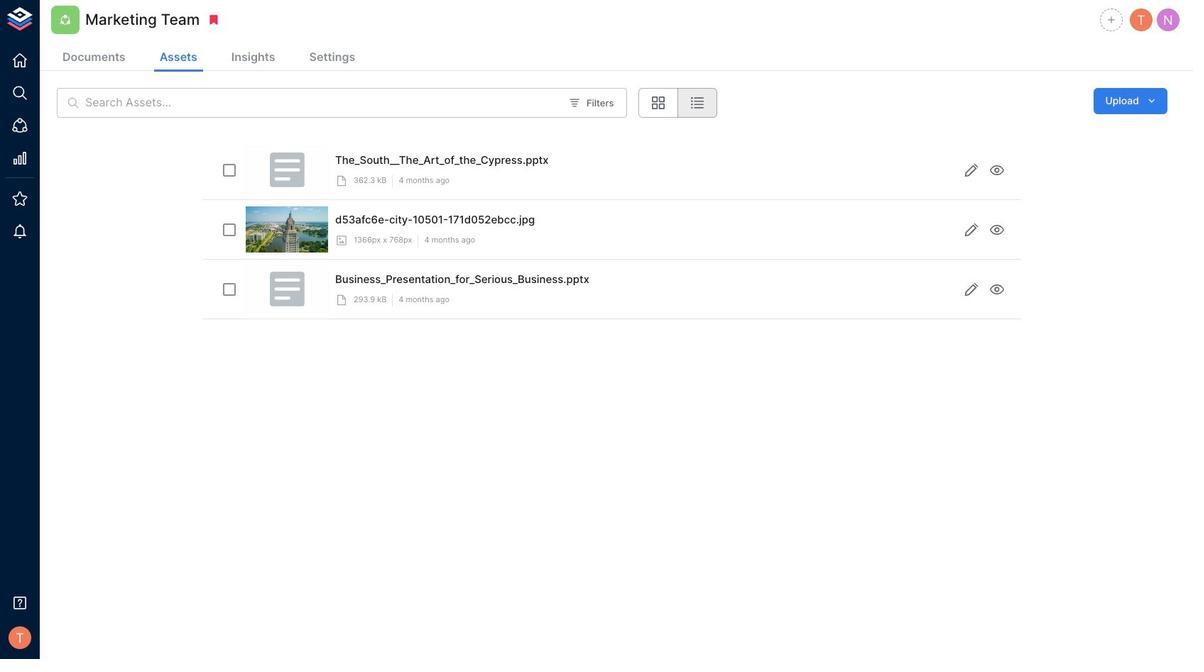 Task type: vqa. For each thing, say whether or not it's contained in the screenshot.
tooltip
no



Task type: locate. For each thing, give the bounding box(es) containing it.
group
[[639, 88, 718, 118]]

d53afc6e city 10501 171d052ebcc.jpg image
[[246, 207, 328, 253]]



Task type: describe. For each thing, give the bounding box(es) containing it.
remove bookmark image
[[208, 13, 220, 26]]

Search Assets... text field
[[85, 88, 560, 118]]



